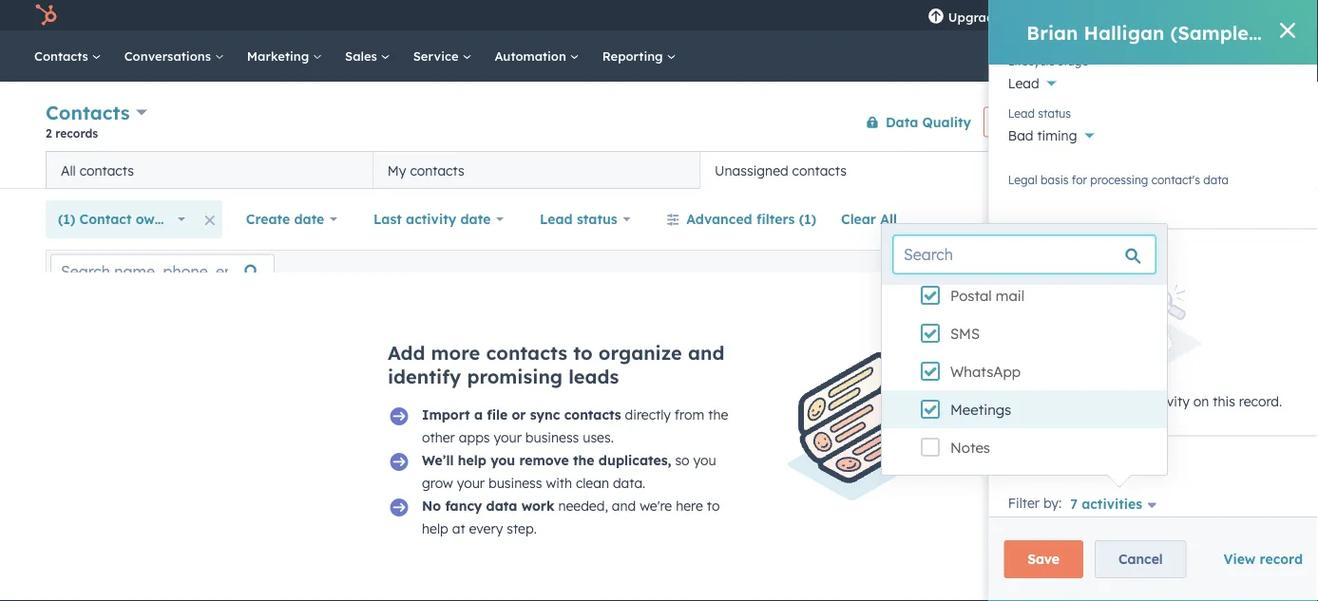 Task type: locate. For each thing, give the bounding box(es) containing it.
0 vertical spatial lead status
[[1008, 106, 1071, 120]]

1 vertical spatial your
[[457, 475, 485, 492]]

activity for last
[[406, 211, 457, 228]]

step.
[[507, 521, 537, 538]]

create date button
[[234, 201, 350, 239]]

and inside add more contacts to organize and identify promising leads
[[688, 341, 725, 365]]

business inside directly from the other apps your business uses.
[[526, 430, 579, 446]]

0 vertical spatial activity
[[406, 211, 457, 228]]

activity right last on the left of page
[[406, 211, 457, 228]]

0 horizontal spatial your
[[457, 475, 485, 492]]

postal mail
[[951, 287, 1025, 305]]

my
[[388, 162, 406, 179]]

needed,
[[558, 498, 608, 515]]

brian
[[1027, 20, 1079, 44]]

the up the clean
[[573, 453, 595, 469]]

1 (1) from the left
[[58, 211, 75, 228]]

contacts for unassigned contacts
[[793, 162, 847, 179]]

menu
[[914, 0, 1296, 30]]

sms
[[951, 325, 980, 343]]

reporting link
[[591, 30, 688, 82]]

add for add more contacts to organize and identify promising leads
[[388, 341, 425, 365]]

so you grow your business with clean data.
[[422, 453, 717, 492]]

0 horizontal spatial to
[[573, 341, 593, 365]]

notifications image
[[1172, 9, 1189, 26]]

lead status up 'bad timing' on the right of the page
[[1008, 106, 1071, 120]]

and up from
[[688, 341, 725, 365]]

actions
[[1000, 115, 1040, 129]]

(1) left contact
[[58, 211, 75, 228]]

marketing link
[[236, 30, 334, 82]]

help inside needed, and we're here to help at every step.
[[422, 521, 449, 538]]

search image
[[1279, 49, 1292, 63]]

marketplaces button
[[1057, 0, 1097, 30]]

add left the more
[[388, 341, 425, 365]]

date down my contacts
[[461, 211, 491, 228]]

to right "here"
[[707, 498, 720, 515]]

1 horizontal spatial add
[[1068, 162, 1095, 178]]

lead
[[1008, 75, 1039, 92], [1008, 106, 1035, 120], [540, 211, 573, 228]]

activity left on
[[1143, 393, 1190, 410]]

0 vertical spatial import
[[1095, 115, 1133, 129]]

advanced filters (1)
[[687, 211, 817, 228]]

promising
[[467, 365, 563, 389]]

0 vertical spatial lead
[[1008, 75, 1039, 92]]

import a file or sync contacts
[[422, 407, 621, 424]]

1 vertical spatial lead status
[[540, 211, 618, 228]]

pinned activity
[[1031, 247, 1131, 263]]

uses.
[[583, 430, 614, 446]]

lead status inside lead status popup button
[[540, 211, 618, 228]]

0 vertical spatial the
[[708, 407, 729, 424]]

0 horizontal spatial data
[[486, 498, 518, 515]]

clean
[[576, 475, 609, 492]]

business inside so you grow your business with clean data.
[[489, 475, 542, 492]]

status
[[1038, 106, 1071, 120], [577, 211, 618, 228]]

1 vertical spatial help
[[422, 521, 449, 538]]

1 horizontal spatial help
[[458, 453, 487, 469]]

1 horizontal spatial activity
[[1081, 247, 1131, 263]]

cancel
[[1119, 551, 1163, 568]]

unassigned
[[715, 162, 789, 179]]

no
[[1077, 393, 1093, 410]]

lead down my contacts button
[[540, 211, 573, 228]]

advanced
[[687, 211, 753, 228]]

activity up export
[[1081, 247, 1131, 263]]

1 vertical spatial activity
[[1081, 247, 1131, 263]]

contacts down records
[[80, 162, 134, 179]]

contacts right my
[[410, 162, 465, 179]]

0 horizontal spatial activity
[[406, 211, 457, 228]]

contac
[[1255, 20, 1319, 44]]

the
[[708, 407, 729, 424], [573, 453, 595, 469]]

status up the timing
[[1038, 106, 1071, 120]]

status inside lead status popup button
[[577, 211, 618, 228]]

1 horizontal spatial the
[[708, 407, 729, 424]]

create
[[246, 211, 290, 228]]

add for add view (3/5)
[[1068, 162, 1095, 178]]

0 horizontal spatial (1)
[[58, 211, 75, 228]]

Search HubSpot search field
[[1051, 40, 1284, 72]]

1 vertical spatial import
[[422, 407, 470, 424]]

(1) right filters at top
[[799, 211, 817, 228]]

contacts up records
[[46, 101, 130, 125]]

1 horizontal spatial data
[[1203, 173, 1229, 187]]

data quality
[[886, 114, 972, 130]]

help down apps
[[458, 453, 487, 469]]

0 vertical spatial add
[[1068, 162, 1095, 178]]

1 vertical spatial data
[[486, 498, 518, 515]]

contacts up clear
[[793, 162, 847, 179]]

you
[[491, 453, 515, 469], [694, 453, 717, 469]]

this
[[1213, 393, 1235, 410]]

we'll
[[422, 453, 454, 469]]

activity inside pinned activity dropdown button
[[1081, 247, 1131, 263]]

1 vertical spatial to
[[707, 498, 720, 515]]

here
[[676, 498, 703, 515]]

so
[[675, 453, 690, 469]]

to left organize
[[573, 341, 593, 365]]

add more contacts to organize and identify promising leads
[[388, 341, 725, 389]]

unassigned contacts
[[715, 162, 847, 179]]

data up every at the bottom of the page
[[486, 498, 518, 515]]

your up fancy
[[457, 475, 485, 492]]

owner
[[136, 211, 177, 228]]

2 horizontal spatial all
[[1203, 162, 1219, 178]]

0 horizontal spatial import
[[422, 407, 470, 424]]

contacts up import a file or sync contacts
[[486, 341, 568, 365]]

processing
[[1090, 173, 1148, 187]]

and
[[688, 341, 725, 365], [612, 498, 636, 515]]

business up the work
[[489, 475, 542, 492]]

import button
[[1079, 107, 1149, 137]]

(1) contact owner
[[58, 211, 177, 228]]

add inside add more contacts to organize and identify promising leads
[[388, 341, 425, 365]]

2 you from the left
[[694, 453, 717, 469]]

0 vertical spatial to
[[573, 341, 593, 365]]

and down data.
[[612, 498, 636, 515]]

1 horizontal spatial to
[[707, 498, 720, 515]]

grow
[[422, 475, 453, 492]]

import inside import button
[[1095, 115, 1133, 129]]

your
[[494, 430, 522, 446], [457, 475, 485, 492]]

contacts down hubspot link
[[34, 48, 92, 64]]

sales
[[345, 48, 381, 64]]

1 vertical spatial business
[[489, 475, 542, 492]]

1 vertical spatial add
[[388, 341, 425, 365]]

1 horizontal spatial you
[[694, 453, 717, 469]]

0 horizontal spatial all
[[61, 162, 76, 179]]

1 horizontal spatial your
[[494, 430, 522, 446]]

menu item
[[1015, 0, 1019, 30]]

contacts
[[34, 48, 92, 64], [46, 101, 130, 125]]

calling icon button
[[1021, 3, 1053, 28]]

cancel button
[[1095, 541, 1187, 579]]

you right so
[[694, 453, 717, 469]]

activity for pinned
[[1081, 247, 1131, 263]]

import up other on the left of page
[[422, 407, 470, 424]]

lead down lifecycle
[[1008, 75, 1039, 92]]

a
[[474, 407, 483, 424]]

lead status down my contacts button
[[540, 211, 618, 228]]

0 horizontal spatial add
[[388, 341, 425, 365]]

2 vertical spatial activity
[[1143, 393, 1190, 410]]

0 horizontal spatial you
[[491, 453, 515, 469]]

1 vertical spatial contacts
[[46, 101, 130, 125]]

date
[[294, 211, 324, 228], [461, 211, 491, 228]]

contact
[[79, 211, 132, 228]]

date right create
[[294, 211, 324, 228]]

business up we'll help you remove the duplicates,
[[526, 430, 579, 446]]

mail
[[996, 287, 1025, 305]]

lead button
[[1008, 65, 1300, 96]]

settings image
[[1140, 8, 1157, 25]]

1 horizontal spatial (1)
[[799, 211, 817, 228]]

to
[[573, 341, 593, 365], [707, 498, 720, 515]]

advanced filters (1) button
[[654, 201, 829, 239]]

0 vertical spatial status
[[1038, 106, 1071, 120]]

0 horizontal spatial help
[[422, 521, 449, 538]]

data right contact's
[[1203, 173, 1229, 187]]

settings link
[[1137, 5, 1161, 25]]

import up "view"
[[1095, 115, 1133, 129]]

help down no
[[422, 521, 449, 538]]

filter
[[1008, 495, 1040, 511]]

0 horizontal spatial lead status
[[540, 211, 618, 228]]

lead up bad
[[1008, 106, 1035, 120]]

your down file on the bottom left of page
[[494, 430, 522, 446]]

1 horizontal spatial and
[[688, 341, 725, 365]]

reporting
[[602, 48, 667, 64]]

marketplaces image
[[1068, 9, 1086, 26]]

1 horizontal spatial import
[[1095, 115, 1133, 129]]

edit
[[1187, 264, 1208, 279]]

2
[[46, 126, 52, 140]]

status down my contacts button
[[577, 211, 618, 228]]

all right clear
[[881, 211, 897, 228]]

contacts for all contacts
[[80, 162, 134, 179]]

your inside so you grow your business with clean data.
[[457, 475, 485, 492]]

(sample
[[1171, 20, 1249, 44]]

1 vertical spatial status
[[577, 211, 618, 228]]

0 horizontal spatial the
[[573, 453, 595, 469]]

import for import
[[1095, 115, 1133, 129]]

all for all views
[[1203, 162, 1219, 178]]

1 vertical spatial lead
[[1008, 106, 1035, 120]]

lifecycle stage
[[1008, 54, 1088, 68]]

0 vertical spatial and
[[688, 341, 725, 365]]

all left 'views'
[[1203, 162, 1219, 178]]

0 vertical spatial your
[[494, 430, 522, 446]]

columns
[[1211, 264, 1256, 279]]

contacts link
[[23, 30, 113, 82]]

meetings
[[951, 401, 1012, 419]]

contacts
[[80, 162, 134, 179], [410, 162, 465, 179], [793, 162, 847, 179], [486, 341, 568, 365], [564, 407, 621, 424]]

activity inside last activity date popup button
[[406, 211, 457, 228]]

the right from
[[708, 407, 729, 424]]

0 vertical spatial data
[[1203, 173, 1229, 187]]

1 horizontal spatial date
[[461, 211, 491, 228]]

menu containing funky
[[914, 0, 1296, 30]]

upgrade
[[949, 9, 1002, 25]]

0 horizontal spatial date
[[294, 211, 324, 228]]

2 horizontal spatial activity
[[1143, 393, 1190, 410]]

notes
[[951, 439, 991, 457]]

0 vertical spatial business
[[526, 430, 579, 446]]

1 vertical spatial and
[[612, 498, 636, 515]]

(1) inside button
[[799, 211, 817, 228]]

0 horizontal spatial and
[[612, 498, 636, 515]]

you left remove
[[491, 453, 515, 469]]

add inside popup button
[[1068, 162, 1095, 178]]

activity
[[406, 211, 457, 228], [1081, 247, 1131, 263], [1143, 393, 1190, 410]]

all down the 2 records
[[61, 162, 76, 179]]

add left "view"
[[1068, 162, 1095, 178]]

0 horizontal spatial status
[[577, 211, 618, 228]]

there is no pinned activity on this record. alert
[[1008, 284, 1300, 413]]

2 (1) from the left
[[799, 211, 817, 228]]

(1)
[[58, 211, 75, 228], [799, 211, 817, 228]]

unassigned contacts button
[[700, 151, 1028, 189]]

identify
[[388, 365, 461, 389]]



Task type: describe. For each thing, give the bounding box(es) containing it.
all contacts
[[61, 162, 134, 179]]

bad
[[1008, 127, 1033, 144]]

activity inside there is no pinned activity on this record. alert
[[1143, 393, 1190, 410]]

or
[[512, 407, 526, 424]]

file
[[487, 407, 508, 424]]

funky town image
[[1212, 7, 1229, 24]]

timing
[[1037, 127, 1077, 144]]

clear
[[841, 211, 876, 228]]

2 records
[[46, 126, 98, 140]]

funky
[[1233, 7, 1265, 23]]

0 vertical spatial contacts
[[34, 48, 92, 64]]

1 horizontal spatial lead status
[[1008, 106, 1071, 120]]

automation
[[495, 48, 570, 64]]

data quality button
[[854, 103, 973, 141]]

save button
[[1004, 541, 1084, 579]]

edit columns
[[1187, 264, 1256, 279]]

1 date from the left
[[294, 211, 324, 228]]

2 date from the left
[[461, 211, 491, 228]]

sales link
[[334, 30, 402, 82]]

fancy
[[445, 498, 482, 515]]

hubspot image
[[34, 4, 57, 27]]

all views link
[[1190, 151, 1273, 189]]

import for import a file or sync contacts
[[422, 407, 470, 424]]

view record
[[1224, 551, 1303, 568]]

last activity date button
[[361, 201, 516, 239]]

edit columns button
[[1175, 259, 1268, 284]]

1 you from the left
[[491, 453, 515, 469]]

Search search field
[[894, 236, 1156, 274]]

bad timing
[[1008, 127, 1077, 144]]

to inside add more contacts to organize and identify promising leads
[[573, 341, 593, 365]]

by:
[[1043, 495, 1062, 511]]

remove
[[520, 453, 569, 469]]

is
[[1064, 393, 1073, 410]]

help image
[[1108, 9, 1126, 26]]

there
[[1025, 393, 1060, 410]]

views
[[1224, 162, 1261, 178]]

the inside directly from the other apps your business uses.
[[708, 407, 729, 424]]

contacts banner
[[46, 97, 1273, 151]]

data
[[886, 114, 919, 130]]

marketing
[[247, 48, 313, 64]]

with
[[546, 475, 572, 492]]

for
[[1072, 173, 1087, 187]]

contacts button
[[46, 99, 147, 126]]

to inside needed, and we're here to help at every step.
[[707, 498, 720, 515]]

bad timing button
[[1008, 117, 1300, 148]]

upgrade image
[[928, 9, 945, 26]]

last
[[374, 211, 402, 228]]

(3/5)
[[1133, 162, 1166, 178]]

Search name, phone, email addresses, or company search field
[[50, 254, 275, 289]]

records
[[55, 126, 98, 140]]

view record link
[[1224, 551, 1303, 568]]

create date
[[246, 211, 324, 228]]

sync
[[530, 407, 560, 424]]

no fancy data work
[[422, 498, 555, 515]]

organize
[[599, 341, 682, 365]]

you inside so you grow your business with clean data.
[[694, 453, 717, 469]]

duplicates,
[[599, 453, 672, 469]]

legal
[[1008, 173, 1037, 187]]

add view (3/5) button
[[1035, 151, 1190, 189]]

view
[[1099, 162, 1129, 178]]

every
[[469, 521, 503, 538]]

2 vertical spatial lead
[[540, 211, 573, 228]]

contacts inside add more contacts to organize and identify promising leads
[[486, 341, 568, 365]]

view
[[1224, 551, 1256, 568]]

clear all
[[841, 211, 897, 228]]

record
[[1260, 551, 1303, 568]]

save
[[1028, 551, 1060, 568]]

and inside needed, and we're here to help at every step.
[[612, 498, 636, 515]]

1 horizontal spatial all
[[881, 211, 897, 228]]

(1) inside popup button
[[58, 211, 75, 228]]

close image
[[1281, 23, 1296, 38]]

7 activities button
[[1069, 490, 1168, 517]]

service link
[[402, 30, 483, 82]]

my contacts button
[[373, 151, 700, 189]]

data.
[[613, 475, 646, 492]]

conversations
[[124, 48, 215, 64]]

contacts for my contacts
[[410, 162, 465, 179]]

all for all contacts
[[61, 162, 76, 179]]

contacts inside popup button
[[46, 101, 130, 125]]

7 activities button
[[1069, 496, 1164, 513]]

calling icon image
[[1029, 7, 1046, 24]]

help button
[[1101, 0, 1133, 30]]

basis
[[1041, 173, 1069, 187]]

quality
[[923, 114, 972, 130]]

pinned activity button
[[989, 229, 1300, 281]]

automation link
[[483, 30, 591, 82]]

7 activities
[[1070, 496, 1142, 513]]

work
[[522, 498, 555, 515]]

filter by:
[[1008, 495, 1062, 511]]

0 vertical spatial help
[[458, 453, 487, 469]]

funky button
[[1201, 0, 1294, 30]]

search button
[[1269, 40, 1301, 72]]

lead status button
[[528, 201, 643, 239]]

your inside directly from the other apps your business uses.
[[494, 430, 522, 446]]

all contacts button
[[46, 151, 373, 189]]

other
[[422, 430, 455, 446]]

1 horizontal spatial status
[[1038, 106, 1071, 120]]

(1) contact owner button
[[46, 201, 198, 239]]

export button
[[1103, 259, 1163, 284]]

service
[[413, 48, 462, 64]]

clear all button
[[829, 201, 910, 239]]

contact's
[[1151, 173, 1200, 187]]

1 vertical spatial the
[[573, 453, 595, 469]]

export
[[1115, 264, 1151, 279]]

record.
[[1239, 393, 1282, 410]]

contacts up 'uses.'
[[564, 407, 621, 424]]

whatsapp
[[951, 363, 1021, 381]]

directly
[[625, 407, 671, 424]]

on
[[1193, 393, 1209, 410]]



Task type: vqa. For each thing, say whether or not it's contained in the screenshot.
'hubspot' link
yes



